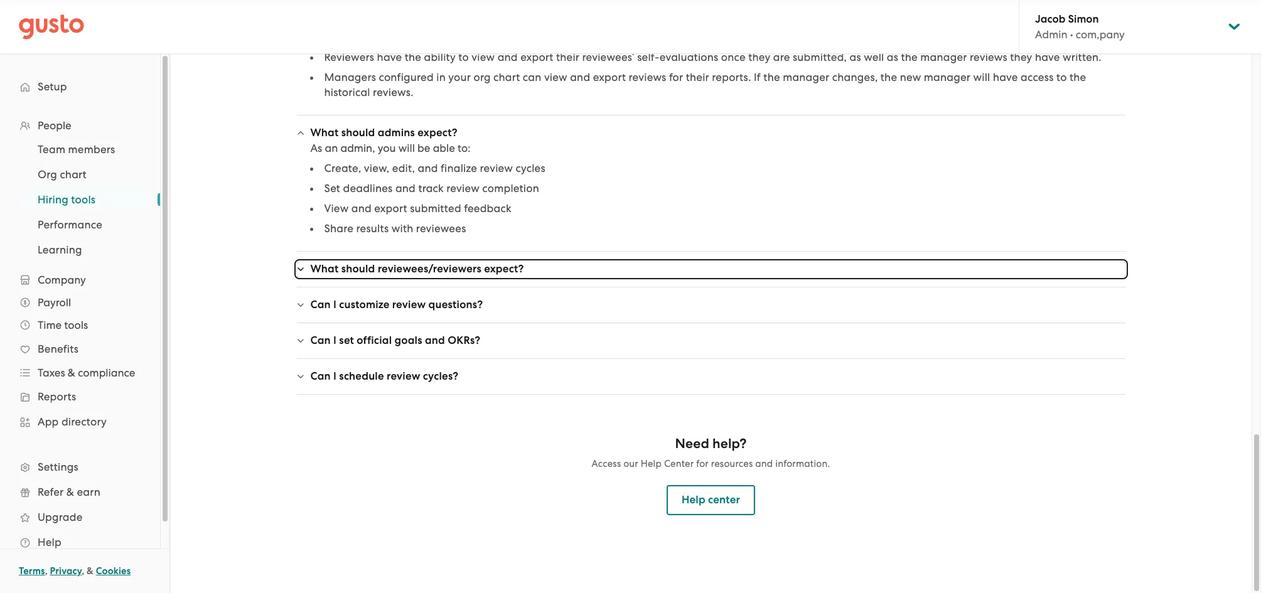 Task type: locate. For each thing, give the bounding box(es) containing it.
0 horizontal spatial reviews
[[629, 71, 666, 83]]

your
[[332, 350, 355, 362]]

with
[[392, 222, 413, 235], [758, 350, 780, 362]]

, down help link
[[82, 566, 84, 577]]

1 vertical spatial to
[[1056, 71, 1067, 83]]

1 vertical spatial can
[[310, 334, 331, 347]]

1 vertical spatial &
[[66, 486, 74, 498]]

will left be
[[398, 142, 415, 154]]

3 i from the top
[[333, 370, 337, 383]]

and inside managers configured in your org chart can view and export reviews for their reports. if the manager changes, the new manager will have access to the historical reviews.
[[570, 71, 590, 83]]

for down "evaluations"
[[669, 71, 683, 83]]

1 vertical spatial export
[[593, 71, 626, 83]]

what should admins expect?
[[310, 126, 457, 139]]

reviews
[[970, 51, 1007, 63], [629, 71, 666, 83], [719, 350, 756, 362]]

members
[[68, 143, 115, 156]]

benefits
[[38, 343, 79, 355]]

team members link
[[23, 138, 148, 161]]

1 horizontal spatial goals
[[488, 350, 515, 362]]

tools for hiring tools
[[71, 193, 96, 206]]

1 they from the left
[[748, 51, 770, 63]]

expect? up able
[[418, 126, 457, 139]]

1 horizontal spatial expect?
[[484, 262, 524, 276]]

official
[[357, 334, 392, 347], [451, 350, 485, 362]]

0 horizontal spatial can
[[386, 350, 404, 362]]

1 vertical spatial for
[[696, 458, 709, 470]]

should for admins
[[341, 126, 375, 139]]

them
[[589, 350, 614, 362]]

have up configured on the top of the page
[[377, 51, 402, 63]]

your
[[448, 71, 471, 83]]

should
[[341, 126, 375, 139], [341, 262, 375, 276]]

and
[[498, 51, 518, 63], [570, 71, 590, 83], [418, 162, 438, 175], [395, 182, 416, 195], [351, 202, 372, 215], [425, 334, 445, 347], [517, 350, 537, 362], [755, 458, 773, 470]]

0 vertical spatial view
[[472, 51, 495, 63]]

hiring tools link
[[23, 188, 148, 211]]

hiring tools
[[38, 193, 96, 206]]

to up your
[[458, 51, 469, 63]]

2 they from the left
[[1010, 51, 1032, 63]]

2 vertical spatial help
[[38, 536, 61, 549]]

1 vertical spatial goals
[[488, 350, 515, 362]]

what up an
[[310, 126, 339, 139]]

their left the reviewees'
[[556, 51, 579, 63]]

should up admin,
[[341, 126, 375, 139]]

0 horizontal spatial will
[[398, 142, 415, 154]]

2 can from the top
[[310, 334, 331, 347]]

1 horizontal spatial view
[[544, 71, 567, 83]]

& inside dropdown button
[[68, 367, 75, 379]]

official down okrs?
[[451, 350, 485, 362]]

what for what should admins expect?
[[310, 126, 339, 139]]

i for set
[[333, 334, 337, 347]]

reviews.
[[373, 86, 413, 99]]

i down your
[[333, 370, 337, 383]]

0 horizontal spatial ,
[[45, 566, 48, 577]]

for down need
[[696, 458, 709, 470]]

& for compliance
[[68, 367, 75, 379]]

set
[[324, 182, 340, 195]]

1 i from the top
[[333, 298, 337, 311]]

an
[[325, 142, 338, 154]]

set
[[339, 334, 354, 347]]

1 horizontal spatial to
[[1056, 71, 1067, 83]]

2 should from the top
[[341, 262, 375, 276]]

& right taxes
[[68, 367, 75, 379]]

manager for well
[[920, 51, 967, 63]]

manager down submitted,
[[783, 71, 829, 83]]

as right well
[[887, 51, 898, 63]]

chart right org
[[493, 71, 520, 83]]

2 vertical spatial i
[[333, 370, 337, 383]]

manager right new
[[924, 71, 971, 83]]

the down the written.
[[1070, 71, 1086, 83]]

tools
[[71, 193, 96, 206], [64, 319, 88, 331]]

0 vertical spatial can
[[310, 298, 331, 311]]

hiring
[[38, 193, 68, 206]]

, left privacy in the left bottom of the page
[[45, 566, 48, 577]]

and inside the need help? access our help center for resources and information.
[[755, 458, 773, 470]]

,
[[45, 566, 48, 577], [82, 566, 84, 577]]

tools inside hiring tools link
[[71, 193, 96, 206]]

compliance
[[78, 367, 135, 379]]

1 horizontal spatial chart
[[493, 71, 520, 83]]

have
[[377, 51, 402, 63], [1035, 51, 1060, 63], [993, 71, 1018, 83]]

official up team at the bottom of the page
[[357, 334, 392, 347]]

setup link
[[13, 75, 148, 98]]

2 vertical spatial can
[[310, 370, 331, 383]]

tools for time tools
[[64, 319, 88, 331]]

1 vertical spatial expect?
[[484, 262, 524, 276]]

self-
[[637, 51, 660, 63]]

1 vertical spatial view
[[544, 71, 567, 83]]

expect?
[[418, 126, 457, 139], [484, 262, 524, 276]]

export
[[520, 51, 553, 63], [593, 71, 626, 83], [374, 202, 407, 215]]

can inside managers configured in your org chart can view and export reviews for their reports. if the manager changes, the new manager will have access to the historical reviews.
[[523, 71, 541, 83]]

1 horizontal spatial for
[[696, 458, 709, 470]]

1 vertical spatial i
[[333, 334, 337, 347]]

edit,
[[392, 162, 415, 175]]

center
[[664, 458, 694, 470]]

com,pany
[[1076, 28, 1125, 41]]

are
[[773, 51, 790, 63]]

1 vertical spatial will
[[398, 142, 415, 154]]

1 horizontal spatial reviews
[[719, 350, 756, 362]]

expect? for what should reviewees/reviewers expect?
[[484, 262, 524, 276]]

well
[[864, 51, 884, 63]]

0 vertical spatial help
[[641, 458, 662, 470]]

help?
[[713, 436, 747, 452]]

able
[[433, 142, 455, 154]]

1 vertical spatial reviews
[[629, 71, 666, 83]]

0 horizontal spatial they
[[748, 51, 770, 63]]

2 i from the top
[[333, 334, 337, 347]]

0 vertical spatial tools
[[71, 193, 96, 206]]

share results with reviewees
[[324, 222, 466, 235]]

0 vertical spatial i
[[333, 298, 337, 311]]

help down upgrade
[[38, 536, 61, 549]]

goals up manage
[[395, 334, 422, 347]]

tools inside the time tools dropdown button
[[64, 319, 88, 331]]

1 vertical spatial their
[[686, 71, 709, 83]]

0 vertical spatial expect?
[[418, 126, 457, 139]]

tools up "performance" link
[[71, 193, 96, 206]]

2 what from the top
[[310, 262, 339, 276]]

0 horizontal spatial goals
[[395, 334, 422, 347]]

they up access
[[1010, 51, 1032, 63]]

0 horizontal spatial help
[[38, 536, 61, 549]]

terms link
[[19, 566, 45, 577]]

0 horizontal spatial official
[[357, 334, 392, 347]]

1 horizontal spatial will
[[973, 71, 990, 83]]

reviewees/reviewers
[[378, 262, 481, 276]]

0 vertical spatial with
[[392, 222, 413, 235]]

0 horizontal spatial for
[[669, 71, 683, 83]]

help
[[641, 458, 662, 470], [682, 493, 705, 507], [38, 536, 61, 549]]

1 horizontal spatial they
[[1010, 51, 1032, 63]]

3 can from the top
[[310, 370, 331, 383]]

the up configured on the top of the page
[[405, 51, 421, 63]]

0 vertical spatial what
[[310, 126, 339, 139]]

privacy link
[[50, 566, 82, 577]]

1 horizontal spatial ,
[[82, 566, 84, 577]]

2 horizontal spatial help
[[682, 493, 705, 507]]

have up access
[[1035, 51, 1060, 63]]

& left cookies
[[87, 566, 94, 577]]

help left center on the bottom of the page
[[682, 493, 705, 507]]

1 vertical spatial tools
[[64, 319, 88, 331]]

will left access
[[973, 71, 990, 83]]

the
[[405, 51, 421, 63], [901, 51, 918, 63], [764, 71, 780, 83], [881, 71, 897, 83], [1070, 71, 1086, 83]]

1 vertical spatial official
[[451, 350, 485, 362]]

during
[[617, 350, 649, 362]]

should up customize
[[341, 262, 375, 276]]

0 vertical spatial their
[[556, 51, 579, 63]]

can for can i customize review questions?
[[310, 298, 331, 311]]

in
[[436, 71, 446, 83]]

0 vertical spatial will
[[973, 71, 990, 83]]

reviewers have the ability to view and export their reviewees' self-evaluations once they are submitted, as well as the manager reviews they have written.
[[324, 51, 1102, 63]]

goals left reference at the bottom left of page
[[488, 350, 515, 362]]

help inside gusto navigation element
[[38, 536, 61, 549]]

can i schedule review cycles?
[[310, 370, 458, 383]]

can right org
[[523, 71, 541, 83]]

i left the set in the left of the page
[[333, 334, 337, 347]]

taxes
[[38, 367, 65, 379]]

& left earn
[[66, 486, 74, 498]]

0 horizontal spatial as
[[850, 51, 861, 63]]

for inside the need help? access our help center for resources and information.
[[696, 458, 709, 470]]

0 vertical spatial should
[[341, 126, 375, 139]]

1 can from the top
[[310, 298, 331, 311]]

they up if
[[748, 51, 770, 63]]

0 vertical spatial for
[[669, 71, 683, 83]]

0 vertical spatial reviews
[[970, 51, 1007, 63]]

cycles?
[[423, 370, 458, 383]]

reports link
[[13, 385, 148, 408]]

1 horizontal spatial official
[[451, 350, 485, 362]]

i for customize
[[333, 298, 337, 311]]

gusto navigation element
[[0, 54, 160, 575]]

help for help center
[[682, 493, 705, 507]]

to right access
[[1056, 71, 1067, 83]]

help for help
[[38, 536, 61, 549]]

manager
[[920, 51, 967, 63], [783, 71, 829, 83], [924, 71, 971, 83]]

0 horizontal spatial expect?
[[418, 126, 457, 139]]

completion
[[482, 182, 539, 195]]

create, view, edit, and finalize review cycles
[[324, 162, 545, 175]]

0 horizontal spatial chart
[[60, 168, 87, 181]]

can down yes!
[[310, 370, 331, 383]]

1 vertical spatial should
[[341, 262, 375, 276]]

0 horizontal spatial to
[[458, 51, 469, 63]]

their down "evaluations"
[[686, 71, 709, 83]]

0 horizontal spatial their
[[556, 51, 579, 63]]

what down share
[[310, 262, 339, 276]]

yes!
[[310, 350, 330, 362]]

1 as from the left
[[850, 51, 861, 63]]

can
[[523, 71, 541, 83], [386, 350, 404, 362]]

can up yes!
[[310, 334, 331, 347]]

terms , privacy , & cookies
[[19, 566, 131, 577]]

0 vertical spatial to
[[458, 51, 469, 63]]

i for schedule
[[333, 370, 337, 383]]

help right our
[[641, 458, 662, 470]]

1 vertical spatial chart
[[60, 168, 87, 181]]

access
[[1021, 71, 1054, 83]]

as
[[310, 142, 322, 154]]

simon
[[1068, 13, 1099, 26]]

learning
[[38, 244, 82, 256]]

1 horizontal spatial have
[[993, 71, 1018, 83]]

the right if
[[764, 71, 780, 83]]

0 vertical spatial chart
[[493, 71, 520, 83]]

submitted,
[[793, 51, 847, 63]]

app
[[38, 416, 59, 428]]

1 horizontal spatial export
[[520, 51, 553, 63]]

to:
[[458, 142, 471, 154]]

yes! your team can manage official goals and reference them during performance reviews with
[[310, 350, 780, 362]]

reviewees'
[[582, 51, 634, 63]]

can down can i set official goals and okrs?
[[386, 350, 404, 362]]

their inside managers configured in your org chart can view and export reviews for their reports. if the manager changes, the new manager will have access to the historical reviews.
[[686, 71, 709, 83]]

2 horizontal spatial export
[[593, 71, 626, 83]]

they
[[748, 51, 770, 63], [1010, 51, 1032, 63]]

share
[[324, 222, 353, 235]]

1 vertical spatial what
[[310, 262, 339, 276]]

1 horizontal spatial help
[[641, 458, 662, 470]]

1 , from the left
[[45, 566, 48, 577]]

2 vertical spatial export
[[374, 202, 407, 215]]

chart down team members
[[60, 168, 87, 181]]

2 vertical spatial &
[[87, 566, 94, 577]]

1 vertical spatial can
[[386, 350, 404, 362]]

for
[[669, 71, 683, 83], [696, 458, 709, 470]]

schedule
[[339, 370, 384, 383]]

tools down payroll dropdown button
[[64, 319, 88, 331]]

cookies
[[96, 566, 131, 577]]

can
[[310, 298, 331, 311], [310, 334, 331, 347], [310, 370, 331, 383]]

list
[[310, 0, 1125, 100], [0, 114, 160, 555], [0, 137, 160, 262], [310, 161, 1125, 236]]

goals
[[395, 334, 422, 347], [488, 350, 515, 362]]

list containing people
[[0, 114, 160, 555]]

1 vertical spatial help
[[682, 493, 705, 507]]

1 should from the top
[[341, 126, 375, 139]]

0 vertical spatial can
[[523, 71, 541, 83]]

can left customize
[[310, 298, 331, 311]]

taxes & compliance button
[[13, 362, 148, 384]]

finalize
[[441, 162, 477, 175]]

have left access
[[993, 71, 1018, 83]]

0 horizontal spatial export
[[374, 202, 407, 215]]

1 horizontal spatial their
[[686, 71, 709, 83]]

settings link
[[13, 456, 148, 478]]

have inside managers configured in your org chart can view and export reviews for their reports. if the manager changes, the new manager will have access to the historical reviews.
[[993, 71, 1018, 83]]

expect? down feedback at the top of page
[[484, 262, 524, 276]]

as left well
[[850, 51, 861, 63]]

1 horizontal spatial as
[[887, 51, 898, 63]]

1 horizontal spatial can
[[523, 71, 541, 83]]

manager up new
[[920, 51, 967, 63]]

export inside managers configured in your org chart can view and export reviews for their reports. if the manager changes, the new manager will have access to the historical reviews.
[[593, 71, 626, 83]]

can for can i set official goals and okrs?
[[310, 334, 331, 347]]

information.
[[775, 458, 830, 470]]

1 vertical spatial with
[[758, 350, 780, 362]]

i
[[333, 298, 337, 311], [333, 334, 337, 347], [333, 370, 337, 383]]

i left customize
[[333, 298, 337, 311]]

0 vertical spatial &
[[68, 367, 75, 379]]

be
[[417, 142, 430, 154]]

help center link
[[667, 485, 755, 515]]

1 what from the top
[[310, 126, 339, 139]]



Task type: vqa. For each thing, say whether or not it's contained in the screenshot.
DEADLINES
yes



Task type: describe. For each thing, give the bounding box(es) containing it.
refer & earn link
[[13, 481, 148, 503]]

managers
[[324, 71, 376, 83]]

privacy
[[50, 566, 82, 577]]

review down manage
[[387, 370, 420, 383]]

manager for changes,
[[924, 71, 971, 83]]

reports.
[[712, 71, 751, 83]]

chart inside managers configured in your org chart can view and export reviews for their reports. if the manager changes, the new manager will have access to the historical reviews.
[[493, 71, 520, 83]]

list containing create, view, edit, and finalize review cycles
[[310, 161, 1125, 236]]

performance link
[[23, 213, 148, 236]]

admin
[[1035, 28, 1067, 41]]

ability
[[424, 51, 456, 63]]

reference
[[540, 350, 586, 362]]

0 horizontal spatial with
[[392, 222, 413, 235]]

2 vertical spatial reviews
[[719, 350, 756, 362]]

people button
[[13, 114, 148, 137]]

org
[[474, 71, 491, 83]]

home image
[[19, 14, 84, 39]]

setup
[[38, 80, 67, 93]]

0 vertical spatial export
[[520, 51, 553, 63]]

okrs?
[[448, 334, 480, 347]]

list containing reviewers have the ability to view and export their reviewees' self-evaluations once they are submitted, as well as the manager reviews they have written.
[[310, 0, 1125, 100]]

0 horizontal spatial view
[[472, 51, 495, 63]]

team
[[357, 350, 383, 362]]

chart inside "link"
[[60, 168, 87, 181]]

view inside managers configured in your org chart can view and export reviews for their reports. if the manager changes, the new manager will have access to the historical reviews.
[[544, 71, 567, 83]]

manage
[[407, 350, 449, 362]]

time tools button
[[13, 314, 148, 336]]

resources
[[711, 458, 753, 470]]

as an admin, you will be able to:
[[310, 142, 471, 154]]

team
[[38, 143, 65, 156]]

expect? for what should admins expect?
[[418, 126, 457, 139]]

deadlines
[[343, 182, 393, 195]]

what for what should reviewees/reviewers expect?
[[310, 262, 339, 276]]

performance
[[652, 350, 716, 362]]

review down what should reviewees/reviewers expect?
[[392, 298, 426, 311]]

should for reviewees/reviewers
[[341, 262, 375, 276]]

0 horizontal spatial have
[[377, 51, 402, 63]]

the up new
[[901, 51, 918, 63]]

benefits link
[[13, 338, 148, 360]]

reviewers
[[324, 51, 374, 63]]

to inside managers configured in your org chart can view and export reviews for their reports. if the manager changes, the new manager will have access to the historical reviews.
[[1056, 71, 1067, 83]]

admins
[[378, 126, 415, 139]]

company
[[38, 274, 86, 286]]

configured
[[379, 71, 434, 83]]

jacob
[[1035, 13, 1065, 26]]

•
[[1070, 28, 1073, 41]]

once
[[721, 51, 746, 63]]

our
[[623, 458, 638, 470]]

feedback
[[464, 202, 512, 215]]

view,
[[364, 162, 389, 175]]

questions?
[[428, 298, 483, 311]]

org chart link
[[23, 163, 148, 186]]

cookies button
[[96, 564, 131, 579]]

2 horizontal spatial reviews
[[970, 51, 1007, 63]]

track
[[418, 182, 444, 195]]

people
[[38, 119, 71, 132]]

0 vertical spatial goals
[[395, 334, 422, 347]]

performance
[[38, 218, 102, 231]]

historical
[[324, 86, 370, 99]]

review up completion
[[480, 162, 513, 175]]

cycles
[[516, 162, 545, 175]]

the left new
[[881, 71, 897, 83]]

written.
[[1063, 51, 1102, 63]]

reviews inside managers configured in your org chart can view and export reviews for their reports. if the manager changes, the new manager will have access to the historical reviews.
[[629, 71, 666, 83]]

managers configured in your org chart can view and export reviews for their reports. if the manager changes, the new manager will have access to the historical reviews.
[[324, 71, 1086, 99]]

earn
[[77, 486, 100, 498]]

if
[[754, 71, 761, 83]]

help link
[[13, 531, 148, 554]]

2 as from the left
[[887, 51, 898, 63]]

time tools
[[38, 319, 88, 331]]

1 horizontal spatial with
[[758, 350, 780, 362]]

you
[[378, 142, 396, 154]]

evaluations
[[660, 51, 718, 63]]

org
[[38, 168, 57, 181]]

access
[[592, 458, 621, 470]]

need
[[675, 436, 709, 452]]

view
[[324, 202, 349, 215]]

what should reviewees/reviewers expect?
[[310, 262, 524, 276]]

help inside the need help? access our help center for resources and information.
[[641, 458, 662, 470]]

2 horizontal spatial have
[[1035, 51, 1060, 63]]

app directory
[[38, 416, 107, 428]]

refer
[[38, 486, 64, 498]]

org chart
[[38, 168, 87, 181]]

admin,
[[340, 142, 375, 154]]

payroll
[[38, 296, 71, 309]]

company button
[[13, 269, 148, 291]]

center
[[708, 493, 740, 507]]

upgrade link
[[13, 506, 148, 529]]

directory
[[61, 416, 107, 428]]

changes,
[[832, 71, 878, 83]]

results
[[356, 222, 389, 235]]

can for can i schedule review cycles?
[[310, 370, 331, 383]]

list containing team members
[[0, 137, 160, 262]]

create,
[[324, 162, 361, 175]]

& for earn
[[66, 486, 74, 498]]

will inside managers configured in your org chart can view and export reviews for their reports. if the manager changes, the new manager will have access to the historical reviews.
[[973, 71, 990, 83]]

review down the finalize
[[447, 182, 480, 195]]

submitted
[[410, 202, 461, 215]]

upgrade
[[38, 511, 83, 524]]

.
[[850, 350, 852, 362]]

customize
[[339, 298, 390, 311]]

reviewees
[[416, 222, 466, 235]]

2 , from the left
[[82, 566, 84, 577]]

0 vertical spatial official
[[357, 334, 392, 347]]

for inside managers configured in your org chart can view and export reviews for their reports. if the manager changes, the new manager will have access to the historical reviews.
[[669, 71, 683, 83]]

can i customize review questions?
[[310, 298, 483, 311]]



